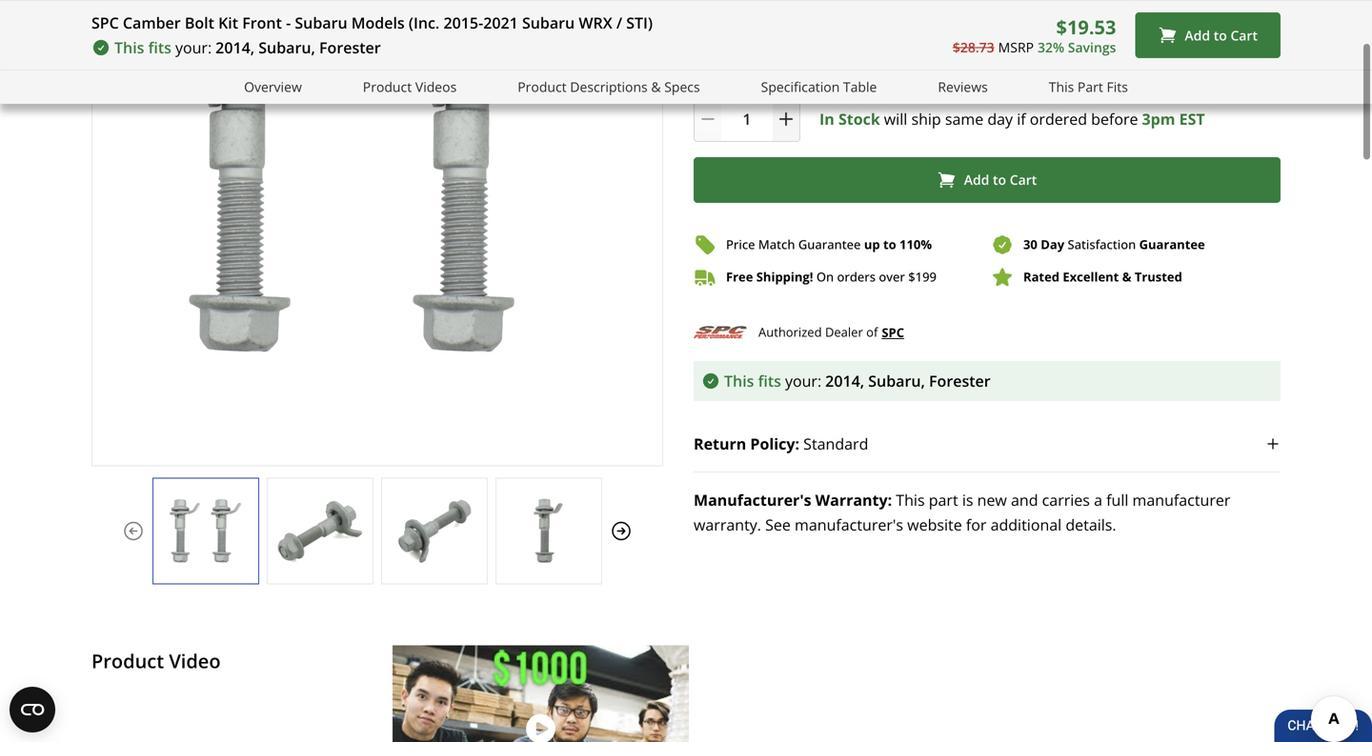Task type: vqa. For each thing, say whether or not it's contained in the screenshot.
select year icon
no



Task type: describe. For each thing, give the bounding box(es) containing it.
in stock will ship same day if ordered before 3pm est
[[819, 108, 1205, 129]]

2 subaru from the left
[[522, 12, 575, 33]]

1 horizontal spatial your:
[[785, 370, 822, 391]]

0 horizontal spatial 2014,
[[216, 37, 255, 58]]

full inside this part is new and carries a full manufacturer warranty. see manufacturer's website for additional details.
[[1106, 490, 1129, 510]]

$4.88
[[1026, 50, 1065, 71]]

& for descriptions
[[651, 78, 661, 96]]

product for product videos
[[363, 78, 412, 96]]

part
[[929, 490, 958, 510]]

orders
[[837, 268, 876, 286]]

0 vertical spatial add to cart button
[[1135, 12, 1281, 58]]

ordered
[[1030, 108, 1087, 129]]

0 vertical spatial to
[[1214, 26, 1227, 44]]

product descriptions & specs link
[[518, 76, 700, 98]]

dealer
[[825, 324, 863, 341]]

savings
[[1068, 38, 1116, 56]]

return
[[694, 433, 746, 454]]

rated excellent & trusted
[[1023, 268, 1182, 286]]

0 vertical spatial cart
[[1231, 26, 1258, 44]]

satisfaction
[[1068, 236, 1136, 253]]

0 horizontal spatial cart
[[1010, 171, 1037, 189]]

0 vertical spatial your:
[[175, 37, 212, 58]]

3 spc81260 spc camber bolt kit front - 2015+ wrx / 2015+ sti, image from the left
[[382, 497, 487, 565]]

see
[[765, 514, 791, 535]]

4 spc81260 spc camber bolt kit front - 2015+ wrx / 2015+ sti, image from the left
[[496, 497, 601, 565]]

1 guarantee from the left
[[798, 236, 861, 253]]

2 in from the left
[[786, 50, 800, 71]]

this down 'camber'
[[114, 37, 144, 58]]

free
[[726, 268, 753, 286]]

$19.53
[[1056, 14, 1116, 40]]

free shipping! on orders over $ 199
[[726, 268, 937, 286]]

0 horizontal spatial msrp
[[860, 1, 896, 19]]

product videos
[[363, 78, 457, 96]]

shop pay image
[[1073, 51, 1152, 70]]

4
[[804, 50, 813, 71]]

front
[[242, 12, 282, 33]]

product descriptions & specs
[[518, 78, 700, 96]]

day
[[988, 108, 1013, 129]]

1 spc81260 spc camber bolt kit front - 2015+ wrx / 2015+ sti, image from the left
[[153, 497, 258, 565]]

110%
[[900, 236, 932, 253]]

1 horizontal spatial msrp
[[900, 20, 936, 38]]

match
[[758, 236, 795, 253]]

(32%)
[[939, 20, 975, 38]]

0 horizontal spatial subaru,
[[258, 37, 315, 58]]

warranty:
[[815, 490, 892, 510]]

open widget image
[[10, 687, 55, 733]]

this part is new and carries a full manufacturer warranty. see manufacturer's website for additional details.
[[694, 490, 1231, 535]]

30
[[1023, 236, 1038, 253]]

add for top the add to cart button
[[1185, 26, 1210, 44]]

product for product video
[[91, 648, 164, 674]]

day
[[1041, 236, 1064, 253]]

3pm
[[1142, 108, 1175, 129]]

descriptions
[[570, 78, 648, 96]]

spc link
[[882, 322, 904, 343]]

is
[[962, 490, 973, 510]]

1 horizontal spatial 2014,
[[825, 370, 864, 391]]

0 vertical spatial full
[[741, 50, 763, 71]]

go to right image image
[[610, 520, 633, 542]]

$28.73 inside $28.73 msrp save $9.20 on msrp (32%)
[[809, 1, 850, 19]]

-
[[286, 12, 291, 33]]

if
[[1017, 108, 1026, 129]]

0 vertical spatial this fits your: 2014, subaru, forester
[[114, 37, 381, 58]]

will
[[884, 108, 907, 129]]

decrement image
[[698, 109, 718, 128]]

product videos link
[[363, 76, 457, 98]]

specs
[[664, 78, 700, 96]]

excellent
[[1063, 268, 1119, 286]]

1 vertical spatial this fits your: 2014, subaru, forester
[[724, 370, 991, 391]]

price match guarantee up to 110%
[[726, 236, 932, 253]]

0 horizontal spatial fits
[[148, 37, 171, 58]]

warranty.
[[694, 514, 761, 535]]

product for product descriptions & specs
[[518, 78, 567, 96]]

and
[[1011, 490, 1038, 510]]

1 vertical spatial add to cart button
[[694, 157, 1281, 203]]

product video
[[91, 648, 221, 674]]

specification table
[[761, 78, 877, 96]]

authorized dealer of spc
[[758, 324, 904, 341]]

manufacturer's
[[795, 514, 903, 535]]

2 guarantee from the left
[[1139, 236, 1205, 253]]

1 horizontal spatial add to cart
[[1185, 26, 1258, 44]]

msrp inside $19.53 $28.73 msrp 32% savings
[[998, 38, 1034, 56]]

$9.20
[[842, 20, 876, 38]]

pay
[[694, 50, 720, 71]]

this inside this part is new and carries a full manufacturer warranty. see manufacturer's website for additional details.
[[896, 490, 925, 510]]

2 spc81260 spc camber bolt kit front - 2015+ wrx / 2015+ sti, image from the left
[[268, 497, 373, 565]]

ship
[[911, 108, 941, 129]]

reviews link
[[938, 76, 988, 98]]

authorized
[[758, 324, 822, 341]]

this part fits
[[1049, 78, 1128, 96]]

32%
[[1038, 38, 1064, 56]]

camber
[[123, 12, 181, 33]]

carries
[[1042, 490, 1090, 510]]

video
[[169, 648, 221, 674]]

a
[[1094, 490, 1102, 510]]

or
[[767, 50, 783, 71]]

bolt
[[185, 12, 214, 33]]

for
[[966, 514, 987, 535]]

over
[[879, 268, 905, 286]]

this inside this part fits 'link'
[[1049, 78, 1074, 96]]



Task type: locate. For each thing, give the bounding box(es) containing it.
add up 'est'
[[1185, 26, 1210, 44]]

this
[[114, 37, 144, 58], [1049, 78, 1074, 96], [724, 370, 754, 391], [896, 490, 925, 510]]

1 horizontal spatial full
[[1106, 490, 1129, 510]]

part
[[1078, 78, 1103, 96]]

0 horizontal spatial of
[[866, 324, 878, 341]]

manufacturer's
[[694, 490, 811, 510]]

spc inside authorized dealer of spc
[[882, 324, 904, 341]]

new
[[977, 490, 1007, 510]]

$28.73 up save
[[809, 1, 850, 19]]

videos
[[415, 78, 457, 96]]

1 horizontal spatial cart
[[1231, 26, 1258, 44]]

models
[[351, 12, 405, 33]]

1 horizontal spatial in
[[786, 50, 800, 71]]

add to cart button up 'est'
[[1135, 12, 1281, 58]]

0 horizontal spatial full
[[741, 50, 763, 71]]

spc image
[[694, 319, 747, 346]]

msrp right on
[[900, 20, 936, 38]]

0 vertical spatial add
[[1185, 26, 1210, 44]]

0 vertical spatial forester
[[319, 37, 381, 58]]

1 vertical spatial forester
[[929, 370, 991, 391]]

1 horizontal spatial spc
[[882, 324, 904, 341]]

fits down authorized
[[758, 370, 781, 391]]

this down spc image
[[724, 370, 754, 391]]

1 horizontal spatial fits
[[758, 370, 781, 391]]

1 horizontal spatial guarantee
[[1139, 236, 1205, 253]]

up
[[864, 236, 880, 253]]

of inside authorized dealer of spc
[[866, 324, 878, 341]]

2 vertical spatial to
[[883, 236, 896, 253]]

subaru,
[[258, 37, 315, 58], [868, 370, 925, 391]]

subaru left wrx in the top of the page
[[522, 12, 575, 33]]

in right pay
[[724, 50, 737, 71]]

0 vertical spatial &
[[651, 78, 661, 96]]

spc right dealer
[[882, 324, 904, 341]]

standard
[[803, 433, 868, 454]]

installments
[[913, 50, 1004, 71]]

guarantee up trusted
[[1139, 236, 1205, 253]]

reviews
[[938, 78, 988, 96]]

stock
[[839, 108, 880, 129]]

0 horizontal spatial add to cart
[[964, 171, 1037, 189]]

table
[[843, 78, 877, 96]]

1 vertical spatial full
[[1106, 490, 1129, 510]]

30 day satisfaction guarantee
[[1023, 236, 1205, 253]]

full right a
[[1106, 490, 1129, 510]]

add to cart down 'day'
[[964, 171, 1037, 189]]

return policy: standard
[[694, 433, 868, 454]]

msrp up on
[[860, 1, 896, 19]]

msrp left '32%'
[[998, 38, 1034, 56]]

0 horizontal spatial your:
[[175, 37, 212, 58]]

product left descriptions
[[518, 78, 567, 96]]

subaru right "-" at the top of the page
[[295, 12, 347, 33]]

2 horizontal spatial product
[[518, 78, 567, 96]]

wrx
[[579, 12, 612, 33]]

on
[[880, 20, 896, 38]]

1 vertical spatial to
[[993, 171, 1006, 189]]

1 vertical spatial add
[[964, 171, 989, 189]]

your:
[[175, 37, 212, 58], [785, 370, 822, 391]]

subaru, down "-" at the top of the page
[[258, 37, 315, 58]]

$
[[908, 268, 915, 286]]

0 horizontal spatial this fits your: 2014, subaru, forester
[[114, 37, 381, 58]]

1 horizontal spatial add
[[1185, 26, 1210, 44]]

$28.73 msrp save $9.20 on msrp (32%)
[[809, 1, 975, 38]]

& for excellent
[[1122, 268, 1131, 286]]

2014, down kit
[[216, 37, 255, 58]]

$28.73 up reviews
[[953, 38, 994, 56]]

1 vertical spatial of
[[866, 324, 878, 341]]

policy:
[[750, 433, 799, 454]]

in left 4
[[786, 50, 800, 71]]

fits
[[1107, 78, 1128, 96]]

0 horizontal spatial guarantee
[[798, 236, 861, 253]]

1 vertical spatial &
[[1122, 268, 1131, 286]]

0 vertical spatial of
[[1008, 50, 1022, 71]]

save
[[809, 20, 839, 38]]

1 vertical spatial your:
[[785, 370, 822, 391]]

0 horizontal spatial forester
[[319, 37, 381, 58]]

this part fits link
[[1049, 76, 1128, 98]]

1 vertical spatial cart
[[1010, 171, 1037, 189]]

2021
[[483, 12, 518, 33]]

1 horizontal spatial of
[[1008, 50, 1022, 71]]

0 vertical spatial spc
[[91, 12, 119, 33]]

interest-
[[817, 50, 879, 71]]

kit
[[218, 12, 238, 33]]

2014,
[[216, 37, 255, 58], [825, 370, 864, 391]]

this fits your: 2014, subaru, forester down the "front" at the top left of page
[[114, 37, 381, 58]]

1 horizontal spatial $28.73
[[953, 38, 994, 56]]

before
[[1091, 108, 1138, 129]]

2 horizontal spatial msrp
[[998, 38, 1034, 56]]

& left trusted
[[1122, 268, 1131, 286]]

subaru
[[295, 12, 347, 33], [522, 12, 575, 33]]

price
[[726, 236, 755, 253]]

product
[[363, 78, 412, 96], [518, 78, 567, 96], [91, 648, 164, 674]]

0 horizontal spatial add
[[964, 171, 989, 189]]

manufacturer's warranty:
[[694, 490, 892, 510]]

trusted
[[1135, 268, 1182, 286]]

website
[[907, 514, 962, 535]]

your: down authorized
[[785, 370, 822, 391]]

0 vertical spatial add to cart
[[1185, 26, 1258, 44]]

0 vertical spatial $28.73
[[809, 1, 850, 19]]

1 vertical spatial fits
[[758, 370, 781, 391]]

&
[[651, 78, 661, 96], [1122, 268, 1131, 286]]

same
[[945, 108, 984, 129]]

0 horizontal spatial product
[[91, 648, 164, 674]]

shipping!
[[756, 268, 813, 286]]

add down same
[[964, 171, 989, 189]]

product left "videos"
[[363, 78, 412, 96]]

fits
[[148, 37, 171, 58], [758, 370, 781, 391]]

your: down bolt
[[175, 37, 212, 58]]

msrp
[[860, 1, 896, 19], [900, 20, 936, 38], [998, 38, 1034, 56]]

specification
[[761, 78, 840, 96]]

1 horizontal spatial to
[[993, 171, 1006, 189]]

full
[[741, 50, 763, 71], [1106, 490, 1129, 510]]

spc camber bolt kit front - subaru models (inc. 2015-2021 subaru wrx / sti)
[[91, 12, 653, 33]]

this fits your: 2014, subaru, forester down dealer
[[724, 370, 991, 391]]

$28.73 inside $19.53 $28.73 msrp 32% savings
[[953, 38, 994, 56]]

additional
[[991, 514, 1062, 535]]

of left spc link
[[866, 324, 878, 341]]

on
[[816, 268, 834, 286]]

0 horizontal spatial subaru
[[295, 12, 347, 33]]

this down .
[[1049, 78, 1074, 96]]

1 horizontal spatial product
[[363, 78, 412, 96]]

0 vertical spatial fits
[[148, 37, 171, 58]]

full left the or
[[741, 50, 763, 71]]

this left part
[[896, 490, 925, 510]]

0 horizontal spatial spc
[[91, 12, 119, 33]]

guarantee up free shipping! on orders over $ 199
[[798, 236, 861, 253]]

1 vertical spatial $28.73
[[953, 38, 994, 56]]

1 subaru from the left
[[295, 12, 347, 33]]

add
[[1185, 26, 1210, 44], [964, 171, 989, 189]]

product left video
[[91, 648, 164, 674]]

of
[[1008, 50, 1022, 71], [866, 324, 878, 341]]

to
[[1214, 26, 1227, 44], [993, 171, 1006, 189], [883, 236, 896, 253]]

0 horizontal spatial to
[[883, 236, 896, 253]]

add to cart button down 'day'
[[694, 157, 1281, 203]]

None number field
[[694, 96, 800, 142]]

0 horizontal spatial in
[[724, 50, 737, 71]]

fits down 'camber'
[[148, 37, 171, 58]]

sti)
[[626, 12, 653, 33]]

details.
[[1066, 514, 1116, 535]]

2015-
[[444, 12, 483, 33]]

1 vertical spatial 2014,
[[825, 370, 864, 391]]

1 vertical spatial add to cart
[[964, 171, 1037, 189]]

spc81260 spc camber bolt kit front - 2015+ wrx / 2015+ sti, image
[[153, 497, 258, 565], [268, 497, 373, 565], [382, 497, 487, 565], [496, 497, 601, 565]]

1 horizontal spatial this fits your: 2014, subaru, forester
[[724, 370, 991, 391]]

forester
[[319, 37, 381, 58], [929, 370, 991, 391]]

overview
[[244, 78, 302, 96]]

1 vertical spatial spc
[[882, 324, 904, 341]]

.
[[1065, 50, 1069, 71]]

add to cart button
[[1135, 12, 1281, 58], [694, 157, 1281, 203]]

subaru, down spc link
[[868, 370, 925, 391]]

in
[[724, 50, 737, 71], [786, 50, 800, 71]]

1 horizontal spatial subaru,
[[868, 370, 925, 391]]

2014, down dealer
[[825, 370, 864, 391]]

0 horizontal spatial &
[[651, 78, 661, 96]]

0 vertical spatial subaru,
[[258, 37, 315, 58]]

199
[[915, 268, 937, 286]]

guarantee
[[798, 236, 861, 253], [1139, 236, 1205, 253]]

pay in full or in 4 interest-free installments of $4.88 .
[[694, 50, 1069, 71]]

0 horizontal spatial $28.73
[[809, 1, 850, 19]]

rated
[[1023, 268, 1060, 286]]

0 vertical spatial 2014,
[[216, 37, 255, 58]]

overview link
[[244, 76, 302, 98]]

1 horizontal spatial subaru
[[522, 12, 575, 33]]

in
[[819, 108, 835, 129]]

1 in from the left
[[724, 50, 737, 71]]

specification table link
[[761, 76, 877, 98]]

increment image
[[777, 109, 796, 128]]

free
[[879, 50, 909, 71]]

/
[[616, 12, 622, 33]]

this fits your: 2014, subaru, forester
[[114, 37, 381, 58], [724, 370, 991, 391]]

add to cart up 'est'
[[1185, 26, 1258, 44]]

of left $4.88
[[1008, 50, 1022, 71]]

(inc.
[[409, 12, 440, 33]]

add for bottommost the add to cart button
[[964, 171, 989, 189]]

1 horizontal spatial &
[[1122, 268, 1131, 286]]

est
[[1179, 108, 1205, 129]]

1 vertical spatial subaru,
[[868, 370, 925, 391]]

add to cart
[[1185, 26, 1258, 44], [964, 171, 1037, 189]]

1 horizontal spatial forester
[[929, 370, 991, 391]]

spc left 'camber'
[[91, 12, 119, 33]]

& left specs in the top of the page
[[651, 78, 661, 96]]

2 horizontal spatial to
[[1214, 26, 1227, 44]]



